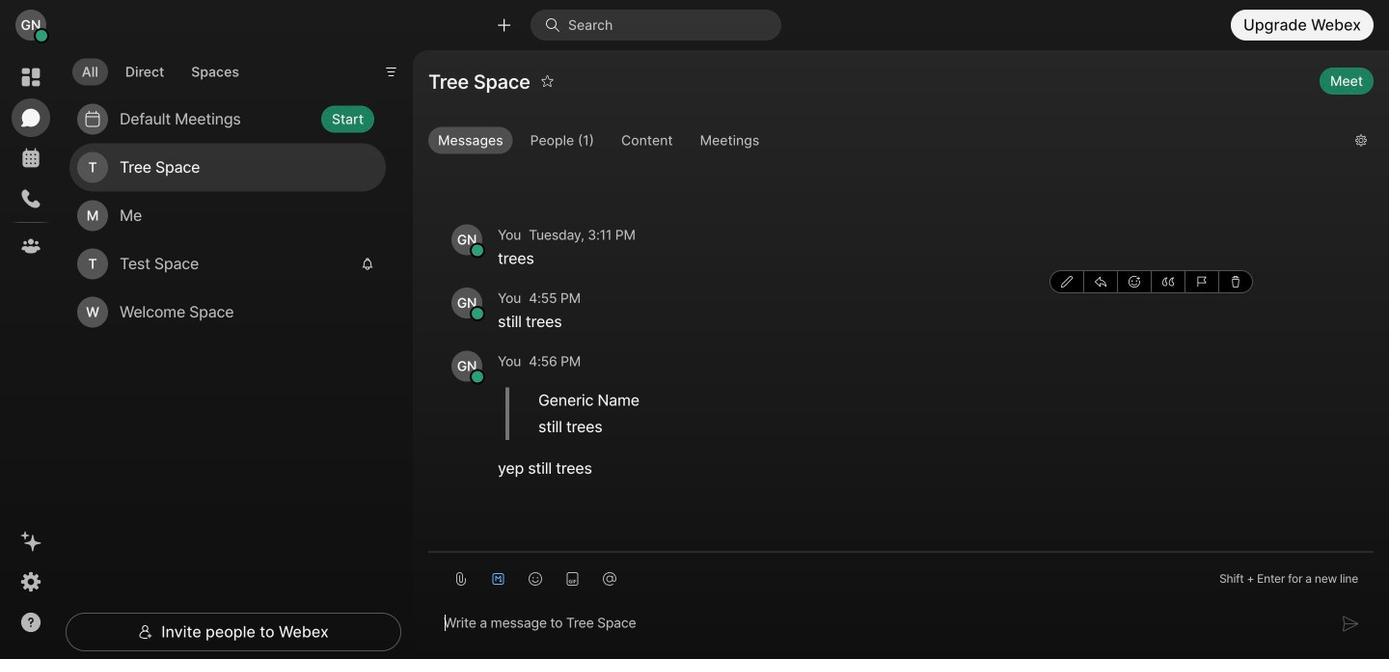 Task type: locate. For each thing, give the bounding box(es) containing it.
dashboard image
[[19, 66, 42, 89]]

wrapper image
[[83, 110, 102, 129], [471, 244, 485, 257], [471, 307, 485, 320]]

tab list
[[68, 47, 254, 91]]

delete message image
[[1230, 276, 1242, 287]]

you will be notified of all new messages in this space image
[[361, 257, 374, 271], [361, 257, 374, 271]]

navigation
[[0, 50, 62, 659]]

messaging, has no new notifications image
[[19, 106, 42, 129]]

me list item
[[69, 192, 386, 240]]

start a thread image
[[1095, 276, 1107, 287]]

list item
[[69, 95, 386, 143]]

group
[[428, 127, 1340, 158], [1050, 270, 1254, 293]]

1 vertical spatial group
[[1050, 270, 1254, 293]]

view space settings image
[[1355, 125, 1368, 156]]

markdown image
[[491, 571, 506, 587]]

mention image
[[602, 571, 617, 587]]

settings image
[[19, 570, 42, 593]]

calls image
[[19, 187, 42, 210]]

flag for follow-up image
[[1197, 276, 1208, 287]]

webex tab list
[[12, 58, 50, 265]]

test space, you will be notified of all new messages in this space list item
[[69, 240, 386, 288]]

quote message image
[[1163, 276, 1174, 287]]

connect people image
[[495, 16, 514, 34]]

0 vertical spatial wrapper image
[[83, 110, 102, 129]]

wrapper image
[[545, 17, 568, 33], [35, 29, 48, 43], [471, 370, 485, 384], [138, 624, 154, 640]]

welcome space list item
[[69, 288, 386, 336]]

messages list
[[428, 170, 1374, 513]]



Task type: describe. For each thing, give the bounding box(es) containing it.
0 vertical spatial group
[[428, 127, 1340, 158]]

teams, has no new notifications image
[[19, 234, 42, 258]]

tree space list item
[[69, 143, 386, 192]]

add to favorites image
[[541, 66, 555, 96]]

edit message image
[[1061, 276, 1073, 287]]

message composer toolbar element
[[428, 553, 1374, 597]]

filter by image
[[383, 64, 399, 79]]

group inside 'messages' list
[[1050, 270, 1254, 293]]

help image
[[19, 611, 42, 634]]

what's new image
[[19, 530, 42, 553]]

emoji image
[[528, 571, 543, 587]]

file attachment image
[[454, 571, 469, 587]]

add reaction image
[[1129, 276, 1141, 287]]

2 vertical spatial wrapper image
[[471, 307, 485, 320]]

gifs image
[[565, 571, 580, 587]]

meetings image
[[19, 147, 42, 170]]

1 vertical spatial wrapper image
[[471, 244, 485, 257]]



